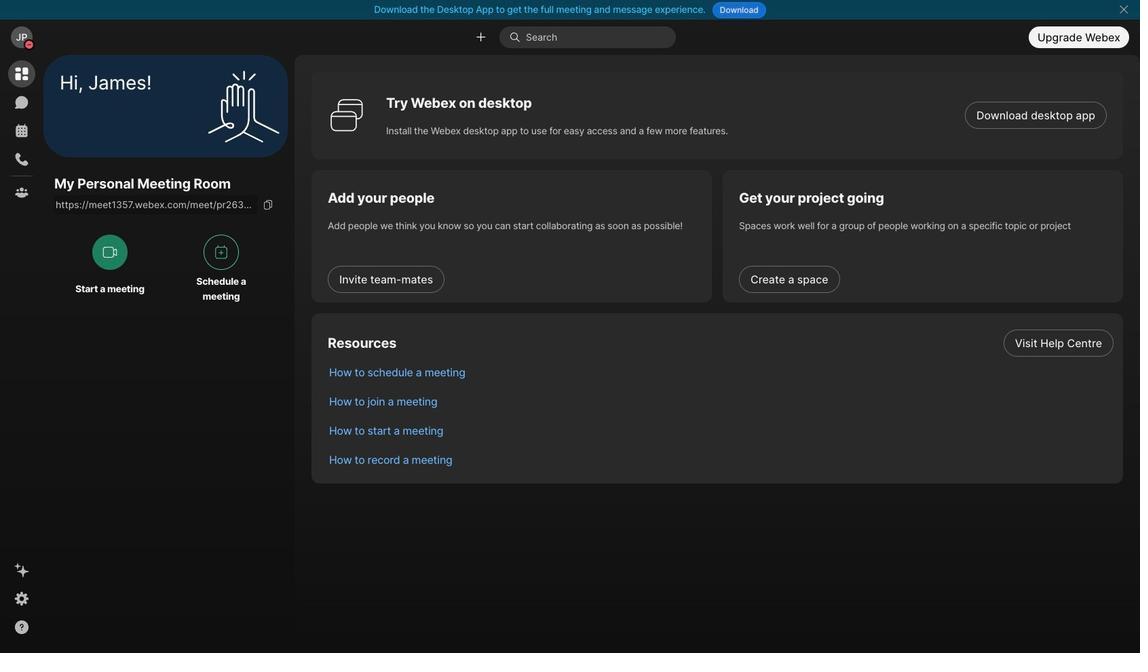 Task type: describe. For each thing, give the bounding box(es) containing it.
1 list item from the top
[[318, 329, 1124, 358]]

5 list item from the top
[[318, 445, 1124, 475]]

3 list item from the top
[[318, 387, 1124, 416]]

two hands high-fiving image
[[203, 66, 284, 147]]

4 list item from the top
[[318, 416, 1124, 445]]



Task type: vqa. For each thing, say whether or not it's contained in the screenshot.
5th list item from the top
yes



Task type: locate. For each thing, give the bounding box(es) containing it.
cancel_16 image
[[1119, 4, 1130, 15]]

None text field
[[54, 196, 258, 215]]

webex tab list
[[8, 60, 35, 206]]

navigation
[[0, 55, 43, 654]]

2 list item from the top
[[318, 358, 1124, 387]]

list item
[[318, 329, 1124, 358], [318, 358, 1124, 387], [318, 387, 1124, 416], [318, 416, 1124, 445], [318, 445, 1124, 475]]



